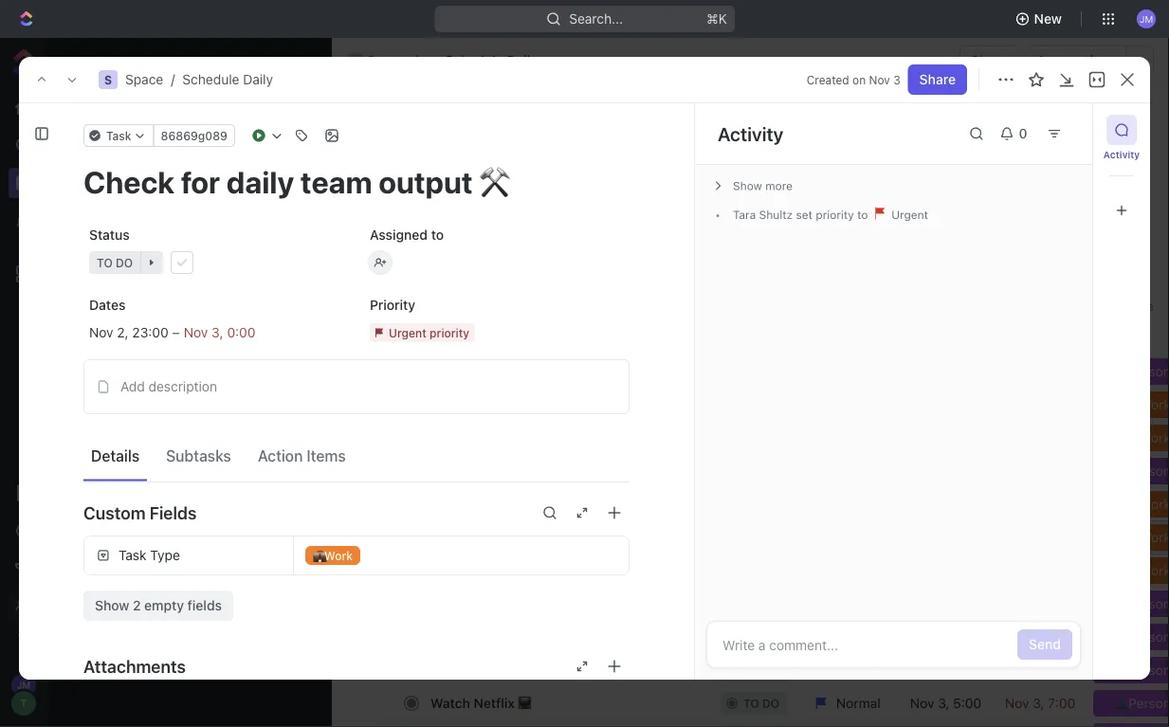 Task type: vqa. For each thing, say whether or not it's contained in the screenshot.
right Schedule Daily
yes



Task type: locate. For each thing, give the bounding box(es) containing it.
on right created
[[853, 73, 866, 86]]

1 horizontal spatial show
[[733, 179, 763, 193]]

0:00
[[227, 324, 256, 340]]

1 vertical spatial show
[[95, 598, 129, 614]]

1 check from the top
[[431, 397, 470, 412]]

hide button
[[930, 219, 970, 241]]

1 vertical spatial share
[[920, 72, 956, 87]]

set priority to
[[793, 208, 872, 222]]

show for show more
[[733, 179, 763, 193]]

1 horizontal spatial on
[[853, 73, 866, 86]]

action
[[258, 447, 303, 465]]

share button
[[960, 46, 1019, 76], [908, 65, 968, 95]]

2 vertical spatial s
[[96, 174, 103, 187]]

0 horizontal spatial ,
[[125, 324, 129, 340]]

2 horizontal spatial add
[[1033, 122, 1058, 138]]

all
[[474, 397, 488, 412], [108, 410, 122, 426]]

show 2 empty fields
[[95, 598, 222, 614]]

2 inside the custom fields element
[[133, 598, 141, 614]]

0 button
[[992, 119, 1040, 149]]

1 vertical spatial on
[[640, 496, 656, 512]]

0 horizontal spatial all
[[108, 410, 122, 426]]

show inside the custom fields element
[[95, 598, 129, 614]]

3 left 0:00
[[212, 324, 220, 340]]

, left 0:00
[[220, 324, 224, 340]]

1 vertical spatial activity
[[1104, 149, 1140, 160]]

nov
[[869, 73, 891, 86], [89, 324, 113, 340], [184, 324, 208, 340]]

1 vertical spatial s
[[104, 73, 112, 86]]

1 horizontal spatial add
[[120, 379, 145, 395]]

list
[[445, 176, 468, 192]]

s for top space 'link'
[[104, 73, 112, 86]]

add right 0
[[1033, 122, 1058, 138]]

more
[[766, 179, 793, 193]]

0 vertical spatial space, , element
[[348, 53, 363, 68]]

attachments
[[83, 656, 186, 677]]

check for daily team output ⚒️
[[431, 529, 621, 545]]

check inside "link"
[[431, 397, 470, 412]]

2 left empty
[[133, 598, 141, 614]]

yoga link
[[426, 324, 706, 352]]

schedule right s space /
[[445, 53, 504, 68]]

tasks
[[406, 176, 442, 192]]

spaces link
[[48, 89, 110, 104]]

tara
[[733, 208, 756, 222]]

2 horizontal spatial nov
[[869, 73, 891, 86]]

1 horizontal spatial schedule daily
[[445, 53, 538, 68]]

0 horizontal spatial priority
[[430, 326, 470, 339]]

task
[[1061, 122, 1090, 138], [106, 129, 131, 142], [119, 548, 147, 563]]

all left the communication
[[474, 397, 488, 412]]

watch netflix 📺
[[431, 695, 532, 711]]

nov down "user group" icon
[[89, 324, 113, 340]]

activity
[[718, 122, 784, 145], [1104, 149, 1140, 160]]

–
[[172, 324, 180, 340]]

1 horizontal spatial schedule
[[182, 72, 240, 87]]

space
[[367, 53, 405, 68], [125, 72, 163, 87], [118, 173, 154, 187], [153, 305, 189, 319], [107, 376, 140, 389]]

new
[[1035, 11, 1062, 27]]

created
[[807, 73, 850, 86]]

to down show more "dropdown button" at the right
[[858, 208, 868, 222]]

show left empty
[[95, 598, 129, 614]]

add inside button
[[120, 379, 145, 395]]

, down team at the top
[[125, 324, 129, 340]]

task inside the custom fields element
[[119, 548, 147, 563]]

s
[[352, 55, 359, 66], [104, 73, 112, 86], [96, 174, 103, 187]]

show
[[733, 179, 763, 193], [95, 598, 129, 614]]

check left for
[[431, 529, 470, 545]]

task inside dropdown button
[[106, 129, 131, 142]]

to do
[[97, 256, 133, 269]]

,
[[125, 324, 129, 340], [220, 324, 224, 340]]

designs
[[546, 496, 595, 512]]

0 horizontal spatial on
[[640, 496, 656, 512]]

0 horizontal spatial 3
[[212, 324, 220, 340]]

details button
[[83, 439, 147, 473]]

custom fields element
[[83, 536, 630, 621]]

add space
[[83, 376, 140, 389]]

1 vertical spatial 3
[[212, 324, 220, 340]]

priority inside task sidebar content section
[[816, 208, 854, 222]]

task left type
[[119, 548, 147, 563]]

task right 0
[[1061, 122, 1090, 138]]

1 vertical spatial priority
[[430, 326, 470, 339]]

0 vertical spatial check
[[431, 397, 470, 412]]

0 vertical spatial show
[[733, 179, 763, 193]]

to up team
[[530, 496, 542, 512]]

schedule up do
[[112, 239, 165, 253]]

schedule up 86869g089
[[182, 72, 240, 87]]

show inside "dropdown button"
[[733, 179, 763, 193]]

activity inside task sidebar content section
[[718, 122, 784, 145]]

based
[[599, 496, 637, 512]]

s space /
[[352, 53, 418, 68]]

2 down team at the top
[[117, 324, 125, 340]]

to left do
[[97, 256, 113, 269]]

space, , element
[[348, 53, 363, 68], [99, 70, 118, 89], [90, 171, 109, 190]]

⌘k
[[707, 11, 727, 27]]

3
[[894, 73, 901, 86], [212, 324, 220, 340]]

task down spaces link
[[106, 129, 131, 142]]

publish
[[431, 563, 477, 578]]

⚒️ right channels
[[651, 397, 665, 412]]

add up view
[[83, 376, 104, 389]]

add description
[[120, 379, 217, 395]]

1 horizontal spatial activity
[[1104, 149, 1140, 160]]

2 for ,
[[117, 324, 125, 340]]

0 horizontal spatial show
[[95, 598, 129, 614]]

space inside 'link'
[[118, 173, 154, 187]]

feedback
[[660, 496, 718, 512]]

team space link
[[118, 297, 300, 327]]

favorites
[[64, 54, 121, 69]]

0 vertical spatial activity
[[718, 122, 784, 145]]

jm button
[[1132, 4, 1162, 34]]

custom fields button
[[83, 490, 630, 536]]

0 horizontal spatial daily
[[169, 239, 197, 253]]

space link
[[125, 72, 163, 87], [118, 165, 300, 195]]

on inside apply revisions to designs based on feedback from supervisor ⚒️ link
[[640, 496, 656, 512]]

add up the view all spaces link
[[120, 379, 145, 395]]

output
[[563, 529, 605, 545]]

netflix
[[474, 695, 515, 711]]

check down yoga
[[431, 397, 470, 412]]

1 horizontal spatial daily
[[243, 72, 273, 87]]

1 horizontal spatial all
[[474, 397, 488, 412]]

space link down "everything" link
[[118, 165, 300, 195]]

action items
[[258, 447, 346, 465]]

2 vertical spatial schedule
[[112, 239, 165, 253]]

team
[[118, 305, 149, 319]]

share
[[971, 53, 1008, 68], [920, 72, 956, 87]]

priority right set
[[816, 208, 854, 222]]

view all spaces
[[75, 410, 170, 426]]

0 vertical spatial 2
[[117, 324, 125, 340]]

0 horizontal spatial share
[[920, 72, 956, 87]]

show more
[[733, 179, 793, 193]]

0 vertical spatial space link
[[125, 72, 163, 87]]

0 horizontal spatial add
[[83, 376, 104, 389]]

0 vertical spatial priority
[[816, 208, 854, 222]]

add for add space
[[83, 376, 104, 389]]

assigned
[[370, 227, 428, 243]]

1 vertical spatial check
[[431, 529, 470, 545]]

search...
[[569, 11, 623, 27]]

add
[[1033, 122, 1058, 138], [83, 376, 104, 389], [120, 379, 145, 395]]

nov right the –
[[184, 324, 208, 340]]

2 check from the top
[[431, 529, 470, 545]]

2 vertical spatial daily
[[169, 239, 197, 253]]

0 vertical spatial s
[[352, 55, 359, 66]]

communication
[[492, 397, 588, 412]]

space, , element for top space 'link'
[[99, 70, 118, 89]]

2 for empty
[[133, 598, 141, 614]]

favorites button
[[64, 54, 121, 69]]

0 horizontal spatial activity
[[718, 122, 784, 145]]

1 , from the left
[[125, 324, 129, 340]]

priority for urgent
[[430, 326, 470, 339]]

1 horizontal spatial share
[[971, 53, 1008, 68]]

empty
[[144, 598, 184, 614]]

/
[[414, 53, 418, 68], [171, 72, 175, 87]]

schedule
[[445, 53, 504, 68], [182, 72, 240, 87], [112, 239, 165, 253]]

urgent priority
[[389, 326, 470, 339]]

1 vertical spatial 2
[[133, 598, 141, 614]]

activity inside task sidebar navigation tab list
[[1104, 149, 1140, 160]]

0 vertical spatial schedule
[[445, 53, 504, 68]]

1 horizontal spatial /
[[414, 53, 418, 68]]

1 vertical spatial schedule daily
[[112, 239, 197, 253]]

3 right created
[[894, 73, 901, 86]]

share up 0 dropdown button
[[971, 53, 1008, 68]]

0 horizontal spatial 2
[[117, 324, 125, 340]]

on right based
[[640, 496, 656, 512]]

2 vertical spatial space, , element
[[90, 171, 109, 190]]

schedule daily link
[[421, 49, 543, 72], [182, 72, 273, 87], [81, 231, 304, 262]]

0 vertical spatial daily
[[507, 53, 538, 68]]

all inside "link"
[[474, 397, 488, 412]]

revisions
[[470, 496, 526, 512]]

add inside button
[[1033, 122, 1058, 138]]

1 horizontal spatial ,
[[220, 324, 224, 340]]

share right created on nov 3
[[920, 72, 956, 87]]

apply revisions to designs based on feedback from supervisor ⚒️
[[431, 496, 837, 512]]

add description button
[[90, 372, 623, 402]]

task button
[[83, 124, 154, 147]]

space link up "task" dropdown button
[[125, 72, 163, 87]]

all right view
[[108, 410, 122, 426]]

1 vertical spatial daily
[[243, 72, 273, 87]]

to inside task sidebar content section
[[858, 208, 868, 222]]

1 horizontal spatial priority
[[816, 208, 854, 222]]

to inside dropdown button
[[97, 256, 113, 269]]

1 horizontal spatial 2
[[133, 598, 141, 614]]

1 horizontal spatial 3
[[894, 73, 901, 86]]

task type
[[119, 548, 180, 563]]

priority for set
[[816, 208, 854, 222]]

fields
[[150, 503, 197, 523]]

nov right created
[[869, 73, 891, 86]]

show up tara
[[733, 179, 763, 193]]

priority inside dropdown button
[[430, 326, 470, 339]]

0 vertical spatial 3
[[894, 73, 901, 86]]

0 vertical spatial share
[[971, 53, 1008, 68]]

1 vertical spatial space, , element
[[99, 70, 118, 89]]

1 vertical spatial /
[[171, 72, 175, 87]]

on
[[853, 73, 866, 86], [640, 496, 656, 512]]

daily
[[507, 53, 538, 68], [243, 72, 273, 87], [169, 239, 197, 253]]

fields
[[188, 598, 222, 614]]

priority right urgent
[[430, 326, 470, 339]]

⚒️ right output
[[608, 529, 621, 545]]



Task type: describe. For each thing, give the bounding box(es) containing it.
grocery link
[[81, 262, 304, 293]]

0 vertical spatial schedule daily
[[445, 53, 538, 68]]

daily
[[495, 529, 525, 545]]

action items button
[[250, 439, 353, 473]]

86869g089
[[161, 129, 228, 142]]

check all communication channels ⚒️ link
[[426, 391, 706, 418]]

overdue
[[378, 267, 431, 283]]

to do button
[[83, 246, 349, 280]]

subtasks
[[166, 447, 231, 465]]

2 horizontal spatial schedule
[[445, 53, 504, 68]]

0 horizontal spatial nov
[[89, 324, 113, 340]]

📺
[[518, 695, 532, 711]]

tara shultz
[[733, 208, 793, 222]]

subtasks button
[[159, 439, 239, 473]]

team space
[[118, 305, 189, 319]]

details
[[91, 447, 140, 465]]

everything link
[[56, 133, 323, 163]]

s inside s space /
[[352, 55, 359, 66]]

shultz
[[759, 208, 793, 222]]

Edit task name text field
[[83, 164, 630, 200]]

2 horizontal spatial daily
[[507, 53, 538, 68]]

⚒️ right ads on the bottom left
[[569, 563, 582, 578]]

created on nov 3
[[807, 73, 901, 86]]

0 horizontal spatial schedule daily
[[112, 239, 197, 253]]

0 vertical spatial on
[[853, 73, 866, 86]]

do
[[116, 256, 133, 269]]

task for task type
[[119, 548, 147, 563]]

ads
[[543, 563, 565, 578]]

0 horizontal spatial /
[[171, 72, 175, 87]]

add task button
[[1021, 115, 1101, 145]]

⚒️ right supervisor at the bottom of page
[[824, 496, 837, 512]]

apply
[[431, 496, 467, 512]]

1 vertical spatial schedule
[[182, 72, 240, 87]]

space / schedule daily
[[125, 72, 273, 87]]

team
[[528, 529, 560, 545]]

check for daily team output ⚒️ link
[[426, 524, 706, 551]]

0 horizontal spatial schedule
[[112, 239, 165, 253]]

channels
[[591, 397, 648, 412]]

watch netflix 📺 link
[[426, 690, 706, 717]]

share button right created on nov 3
[[908, 65, 968, 95]]

hide
[[937, 223, 963, 237]]

show for show 2 empty fields
[[95, 598, 129, 614]]

task sidebar navigation tab list
[[1101, 115, 1143, 226]]

supervisor
[[754, 496, 821, 512]]

23:00
[[132, 324, 169, 340]]

urgent
[[389, 326, 427, 339]]

observatory, , element
[[90, 337, 109, 356]]

new button
[[1008, 4, 1074, 34]]

automations button
[[1028, 46, 1126, 75]]

observatory link
[[118, 331, 300, 361]]

urgent priority button
[[364, 316, 630, 350]]

publish approved ads ⚒️ link
[[426, 557, 706, 584]]

💼work button
[[294, 537, 629, 575]]

task for task
[[106, 129, 131, 142]]

check all communication channels ⚒️
[[431, 397, 665, 412]]

send button
[[1018, 630, 1073, 660]]

⚒️ inside "link"
[[651, 397, 665, 412]]

everything
[[94, 140, 159, 156]]

automations
[[1037, 53, 1116, 68]]

grocery
[[112, 270, 158, 285]]

dates
[[89, 297, 126, 313]]

add task
[[1033, 122, 1090, 138]]

description
[[149, 379, 217, 395]]

set
[[796, 208, 813, 222]]

all for check
[[474, 397, 488, 412]]

Search tasks... text field
[[974, 216, 1124, 244]]

to right assigned
[[431, 227, 444, 243]]

task sidebar content section
[[691, 103, 1093, 680]]

custom fields
[[83, 503, 197, 523]]

type
[[150, 548, 180, 563]]

send
[[1029, 637, 1061, 653]]

user group image
[[92, 306, 107, 318]]

attachments button
[[83, 644, 630, 690]]

for
[[474, 529, 492, 545]]

space for s space /
[[367, 53, 405, 68]]

yoga
[[431, 330, 462, 346]]

86869g089 button
[[153, 124, 235, 147]]

all for view
[[108, 410, 122, 426]]

add for add description
[[120, 379, 145, 395]]

view all spaces link
[[75, 410, 170, 426]]

1 vertical spatial space link
[[118, 165, 300, 195]]

custom
[[83, 503, 146, 523]]

show more button
[[707, 173, 1081, 199]]

add for add task
[[1033, 122, 1058, 138]]

view
[[75, 410, 104, 426]]

space for team space
[[153, 305, 189, 319]]

task inside button
[[1061, 122, 1090, 138]]

share button down new button
[[960, 46, 1019, 76]]

s for the bottommost space 'link'
[[96, 174, 103, 187]]

watch
[[431, 695, 470, 711]]

items
[[307, 447, 346, 465]]

space, , element for the bottommost space 'link'
[[90, 171, 109, 190]]

nov 2 , 23:00 – nov 3 , 0:00
[[89, 324, 256, 340]]

check for check all communication channels ⚒️
[[431, 397, 470, 412]]

observatory
[[118, 339, 191, 353]]

jm
[[1140, 13, 1154, 24]]

urgent
[[889, 208, 929, 222]]

apply revisions to designs based on feedback from supervisor ⚒️ link
[[426, 490, 837, 518]]

space for add space
[[107, 376, 140, 389]]

publish approved ads ⚒️
[[431, 563, 582, 578]]

0 vertical spatial /
[[414, 53, 418, 68]]

check for check for daily team output ⚒️
[[431, 529, 470, 545]]

approved
[[480, 563, 539, 578]]

1 horizontal spatial nov
[[184, 324, 208, 340]]

2 , from the left
[[220, 324, 224, 340]]

0
[[1019, 126, 1028, 141]]



